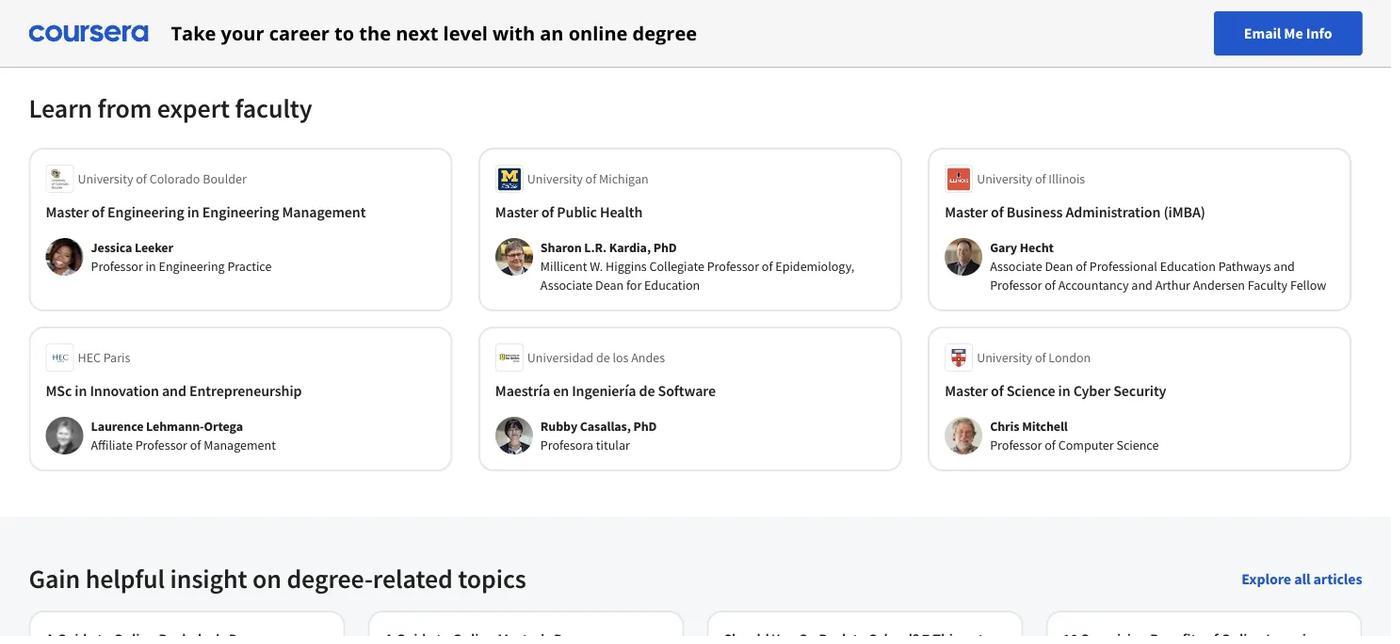 Task type: locate. For each thing, give the bounding box(es) containing it.
of down 'mitchell'
[[1045, 437, 1056, 454]]

science right "computer"
[[1117, 437, 1159, 454]]

education up arthur
[[1160, 258, 1216, 275]]

0 horizontal spatial de
[[596, 350, 610, 366]]

associate inside gary hecht associate dean of professional education pathways and professor of accountancy and arthur andersen faculty fellow
[[990, 258, 1043, 275]]

de
[[596, 350, 610, 366], [639, 382, 655, 400]]

university
[[78, 171, 133, 187], [527, 171, 583, 187], [977, 171, 1033, 187], [977, 350, 1033, 366]]

dean down w.
[[595, 277, 624, 294]]

1 vertical spatial and
[[1132, 277, 1153, 294]]

next testimonial element
[[1295, 0, 1340, 288]]

master for master of public health
[[495, 203, 539, 221]]

0 horizontal spatial associate
[[541, 277, 593, 294]]

learn from expert faculty
[[29, 92, 312, 125]]

master for master of engineering in engineering management
[[46, 203, 89, 221]]

gain
[[29, 563, 80, 596]]

engineering for of
[[202, 203, 279, 221]]

hecht
[[1020, 239, 1054, 256]]

in
[[187, 203, 199, 221], [146, 258, 156, 275], [75, 382, 87, 400], [1059, 382, 1071, 400]]

master
[[46, 203, 89, 221], [495, 203, 539, 221], [945, 203, 988, 221], [945, 382, 988, 400]]

engineering inside jessica leeker professor in engineering practice
[[159, 258, 225, 275]]

msc in innovation and entrepreneurship
[[46, 382, 302, 400]]

in inside "link"
[[187, 203, 199, 221]]

in left cyber
[[1059, 382, 1071, 400]]

0 horizontal spatial and
[[162, 382, 186, 400]]

topics
[[458, 563, 526, 596]]

of left the colorado
[[136, 171, 147, 187]]

of up jessica
[[92, 203, 105, 221]]

engineering
[[107, 203, 184, 221], [202, 203, 279, 221], [159, 258, 225, 275]]

of down hecht
[[1045, 277, 1056, 294]]

university up master of science in cyber security
[[977, 350, 1033, 366]]

1 horizontal spatial de
[[639, 382, 655, 400]]

1 vertical spatial dean
[[595, 277, 624, 294]]

administration
[[1066, 203, 1161, 221]]

associate
[[990, 258, 1043, 275], [541, 277, 593, 294]]

titular
[[596, 437, 630, 454]]

university of illinois
[[977, 171, 1086, 187]]

take your career to the next level with an online degree
[[171, 20, 697, 46]]

management inside "link"
[[282, 203, 366, 221]]

maestría en ingeniería de software link
[[495, 380, 885, 402]]

lehmann-
[[146, 418, 204, 435]]

millicent
[[541, 258, 587, 275]]

accountancy
[[1059, 277, 1129, 294]]

associate down millicent
[[541, 277, 593, 294]]

master for master of science in cyber security
[[945, 382, 988, 400]]

master of engineering in engineering management
[[46, 203, 366, 221]]

affiliate
[[91, 437, 133, 454]]

education down collegiate
[[645, 277, 700, 294]]

1 horizontal spatial science
[[1117, 437, 1159, 454]]

1 horizontal spatial associate
[[990, 258, 1043, 275]]

0 horizontal spatial dean
[[595, 277, 624, 294]]

professor inside chris mitchell professor of computer science
[[990, 437, 1042, 454]]

phd up collegiate
[[654, 239, 677, 256]]

in down the colorado
[[187, 203, 199, 221]]

professor right collegiate
[[707, 258, 759, 275]]

1 vertical spatial de
[[639, 382, 655, 400]]

professor down gary
[[990, 277, 1042, 294]]

0 horizontal spatial science
[[1007, 382, 1056, 400]]

gain helpful insight on degree-related topics
[[29, 563, 526, 596]]

articles
[[1314, 570, 1363, 589]]

slides element
[[29, 0, 1363, 8]]

1 vertical spatial management
[[204, 437, 276, 454]]

engineering for leeker
[[159, 258, 225, 275]]

higgins
[[606, 258, 647, 275]]

1 horizontal spatial management
[[282, 203, 366, 221]]

w.
[[590, 258, 603, 275]]

associate down gary
[[990, 258, 1043, 275]]

0 vertical spatial dean
[[1045, 258, 1074, 275]]

sharon
[[541, 239, 582, 256]]

master for master of business administration (imba)
[[945, 203, 988, 221]]

professor down jessica
[[91, 258, 143, 275]]

innovation
[[90, 382, 159, 400]]

1 vertical spatial education
[[645, 277, 700, 294]]

computer
[[1059, 437, 1114, 454]]

professor inside laurence lehmann-ortega affiliate professor of management
[[135, 437, 187, 454]]

of
[[136, 171, 147, 187], [586, 171, 597, 187], [1035, 171, 1046, 187], [92, 203, 105, 221], [541, 203, 554, 221], [991, 203, 1004, 221], [762, 258, 773, 275], [1076, 258, 1087, 275], [1045, 277, 1056, 294], [1035, 350, 1046, 366], [991, 382, 1004, 400], [190, 437, 201, 454], [1045, 437, 1056, 454]]

and up lehmann-
[[162, 382, 186, 400]]

0 vertical spatial education
[[1160, 258, 1216, 275]]

1 vertical spatial phd
[[634, 418, 657, 435]]

master of engineering in engineering management link
[[46, 201, 436, 223]]

public
[[557, 203, 597, 221]]

professor inside gary hecht associate dean of professional education pathways and professor of accountancy and arthur andersen faculty fellow
[[990, 277, 1042, 294]]

and down the professional
[[1132, 277, 1153, 294]]

engineering up leeker
[[107, 203, 184, 221]]

msc
[[46, 382, 72, 400]]

of left epidemiology,
[[762, 258, 773, 275]]

in inside jessica leeker professor in engineering practice
[[146, 258, 156, 275]]

of down lehmann-
[[190, 437, 201, 454]]

0 vertical spatial associate
[[990, 258, 1043, 275]]

management
[[282, 203, 366, 221], [204, 437, 276, 454]]

0 vertical spatial science
[[1007, 382, 1056, 400]]

maestría en ingeniería de software
[[495, 382, 716, 400]]

1 vertical spatial associate
[[541, 277, 593, 294]]

university for public
[[527, 171, 583, 187]]

1 horizontal spatial dean
[[1045, 258, 1074, 275]]

1 vertical spatial science
[[1117, 437, 1159, 454]]

0 horizontal spatial education
[[645, 277, 700, 294]]

andes
[[631, 350, 665, 366]]

dean
[[1045, 258, 1074, 275], [595, 277, 624, 294]]

education
[[1160, 258, 1216, 275], [645, 277, 700, 294]]

email
[[1244, 24, 1282, 43]]

kardia,
[[609, 239, 651, 256]]

de left los
[[596, 350, 610, 366]]

0 vertical spatial phd
[[654, 239, 677, 256]]

phd right casallas,
[[634, 418, 657, 435]]

university for science
[[977, 350, 1033, 366]]

de down andes
[[639, 382, 655, 400]]

engineering down leeker
[[159, 258, 225, 275]]

and up faculty
[[1274, 258, 1295, 275]]

chris mitchell professor of computer science
[[990, 418, 1159, 454]]

university up master of public health
[[527, 171, 583, 187]]

in for master of science in cyber security
[[1059, 382, 1071, 400]]

0 vertical spatial de
[[596, 350, 610, 366]]

and
[[1274, 258, 1295, 275], [1132, 277, 1153, 294], [162, 382, 186, 400]]

1 horizontal spatial education
[[1160, 258, 1216, 275]]

to
[[335, 20, 354, 46]]

professor down lehmann-
[[135, 437, 187, 454]]

colorado
[[150, 171, 200, 187]]

engineering down boulder on the left top of the page
[[202, 203, 279, 221]]

2 horizontal spatial and
[[1274, 258, 1295, 275]]

professor
[[91, 258, 143, 275], [707, 258, 759, 275], [990, 277, 1042, 294], [135, 437, 187, 454], [990, 437, 1042, 454]]

0 vertical spatial and
[[1274, 258, 1295, 275]]

phd
[[654, 239, 677, 256], [634, 418, 657, 435]]

london
[[1049, 350, 1091, 366]]

of inside chris mitchell professor of computer science
[[1045, 437, 1056, 454]]

in down leeker
[[146, 258, 156, 275]]

science down university of london
[[1007, 382, 1056, 400]]

master inside "link"
[[46, 203, 89, 221]]

faculty
[[1248, 277, 1288, 294]]

degree-
[[287, 563, 373, 596]]

university up business
[[977, 171, 1033, 187]]

learn
[[29, 92, 92, 125]]

university of london
[[977, 350, 1091, 366]]

dean inside sharon l.r. kardia, phd millicent w. higgins collegiate professor of epidemiology, associate dean for education
[[595, 277, 624, 294]]

coursera image
[[29, 18, 148, 49]]

professor down chris
[[990, 437, 1042, 454]]

(imba)
[[1164, 203, 1206, 221]]

university up jessica
[[78, 171, 133, 187]]

2 vertical spatial and
[[162, 382, 186, 400]]

education inside sharon l.r. kardia, phd millicent w. higgins collegiate professor of epidemiology, associate dean for education
[[645, 277, 700, 294]]

dean down hecht
[[1045, 258, 1074, 275]]

0 horizontal spatial management
[[204, 437, 276, 454]]

0 vertical spatial management
[[282, 203, 366, 221]]

health
[[600, 203, 643, 221]]



Task type: vqa. For each thing, say whether or not it's contained in the screenshot.
Engineering
yes



Task type: describe. For each thing, give the bounding box(es) containing it.
jessica leeker professor in engineering practice
[[91, 239, 272, 275]]

explore all articles link
[[1242, 570, 1363, 589]]

in for master of engineering in engineering management
[[187, 203, 199, 221]]

business
[[1007, 203, 1063, 221]]

previous testimonial element
[[51, 0, 97, 288]]

epidemiology,
[[776, 258, 855, 275]]

mitchell
[[1022, 418, 1068, 435]]

software
[[658, 382, 716, 400]]

master of business administration (imba) link
[[945, 201, 1335, 223]]

phd inside sharon l.r. kardia, phd millicent w. higgins collegiate professor of epidemiology, associate dean for education
[[654, 239, 677, 256]]

university of colorado boulder
[[78, 171, 247, 187]]

universidad de los andes
[[527, 350, 665, 366]]

fellow
[[1291, 277, 1327, 294]]

faculty
[[235, 92, 312, 125]]

pathways
[[1219, 258, 1271, 275]]

online
[[569, 20, 628, 46]]

laurence lehmann-ortega affiliate professor of management
[[91, 418, 276, 454]]

of up chris
[[991, 382, 1004, 400]]

career
[[269, 20, 330, 46]]

university for engineering
[[78, 171, 133, 187]]

of up accountancy
[[1076, 258, 1087, 275]]

of left michigan
[[586, 171, 597, 187]]

of inside laurence lehmann-ortega affiliate professor of management
[[190, 437, 201, 454]]

professional
[[1090, 258, 1158, 275]]

gary hecht associate dean of professional education pathways and professor of accountancy and arthur andersen faculty fellow
[[990, 239, 1327, 294]]

of left london
[[1035, 350, 1046, 366]]

management inside laurence lehmann-ortega affiliate professor of management
[[204, 437, 276, 454]]

1 horizontal spatial and
[[1132, 277, 1153, 294]]

profesora
[[541, 437, 594, 454]]

education inside gary hecht associate dean of professional education pathways and professor of accountancy and arthur andersen faculty fellow
[[1160, 258, 1216, 275]]

university of michigan
[[527, 171, 649, 187]]

all
[[1295, 570, 1311, 589]]

maestría
[[495, 382, 550, 400]]

jessica
[[91, 239, 132, 256]]

collegiate
[[650, 258, 705, 275]]

in right msc
[[75, 382, 87, 400]]

explore
[[1242, 570, 1292, 589]]

university for business
[[977, 171, 1033, 187]]

cyber
[[1074, 382, 1111, 400]]

next
[[396, 20, 438, 46]]

of left public
[[541, 203, 554, 221]]

michigan
[[599, 171, 649, 187]]

of left illinois
[[1035, 171, 1046, 187]]

msc in innovation and entrepreneurship link
[[46, 380, 436, 402]]

dean inside gary hecht associate dean of professional education pathways and professor of accountancy and arthur andersen faculty fellow
[[1045, 258, 1074, 275]]

rubby casallas, phd profesora titular
[[541, 418, 657, 454]]

associate inside sharon l.r. kardia, phd millicent w. higgins collegiate professor of epidemiology, associate dean for education
[[541, 277, 593, 294]]

entrepreneurship
[[189, 382, 302, 400]]

from
[[98, 92, 152, 125]]

leeker
[[135, 239, 173, 256]]

casallas,
[[580, 418, 631, 435]]

professor inside jessica leeker professor in engineering practice
[[91, 258, 143, 275]]

science inside chris mitchell professor of computer science
[[1117, 437, 1159, 454]]

andersen
[[1193, 277, 1246, 294]]

hec paris
[[78, 350, 130, 366]]

gary
[[990, 239, 1018, 256]]

me
[[1284, 24, 1304, 43]]

arthur
[[1156, 277, 1191, 294]]

explore all articles
[[1242, 570, 1363, 589]]

master of public health
[[495, 203, 643, 221]]

universidad
[[527, 350, 594, 366]]

email me info button
[[1214, 11, 1363, 56]]

laurence
[[91, 418, 144, 435]]

related
[[373, 563, 453, 596]]

insight
[[170, 563, 247, 596]]

hec
[[78, 350, 101, 366]]

sharon l.r. kardia, phd millicent w. higgins collegiate professor of epidemiology, associate dean for education
[[541, 239, 855, 294]]

los
[[613, 350, 629, 366]]

the
[[359, 20, 391, 46]]

helpful
[[85, 563, 165, 596]]

with
[[493, 20, 535, 46]]

boulder
[[203, 171, 247, 187]]

master of public health link
[[495, 201, 885, 223]]

master of science in cyber security link
[[945, 380, 1335, 402]]

take
[[171, 20, 216, 46]]

expert
[[157, 92, 230, 125]]

info
[[1307, 24, 1333, 43]]

master of business administration (imba)
[[945, 203, 1206, 221]]

of inside "link"
[[92, 203, 105, 221]]

an
[[540, 20, 564, 46]]

for
[[626, 277, 642, 294]]

in for jessica leeker professor in engineering practice
[[146, 258, 156, 275]]

paris
[[103, 350, 130, 366]]

phd inside the rubby casallas, phd profesora titular
[[634, 418, 657, 435]]

en
[[553, 382, 569, 400]]

level
[[443, 20, 488, 46]]

practice
[[227, 258, 272, 275]]

email me info
[[1244, 24, 1333, 43]]

rubby
[[541, 418, 578, 435]]

l.r.
[[584, 239, 607, 256]]

professor inside sharon l.r. kardia, phd millicent w. higgins collegiate professor of epidemiology, associate dean for education
[[707, 258, 759, 275]]

on
[[253, 563, 282, 596]]

of up gary
[[991, 203, 1004, 221]]

master of science in cyber security
[[945, 382, 1167, 400]]

of inside sharon l.r. kardia, phd millicent w. higgins collegiate professor of epidemiology, associate dean for education
[[762, 258, 773, 275]]

chris
[[990, 418, 1020, 435]]

ortega
[[204, 418, 243, 435]]



